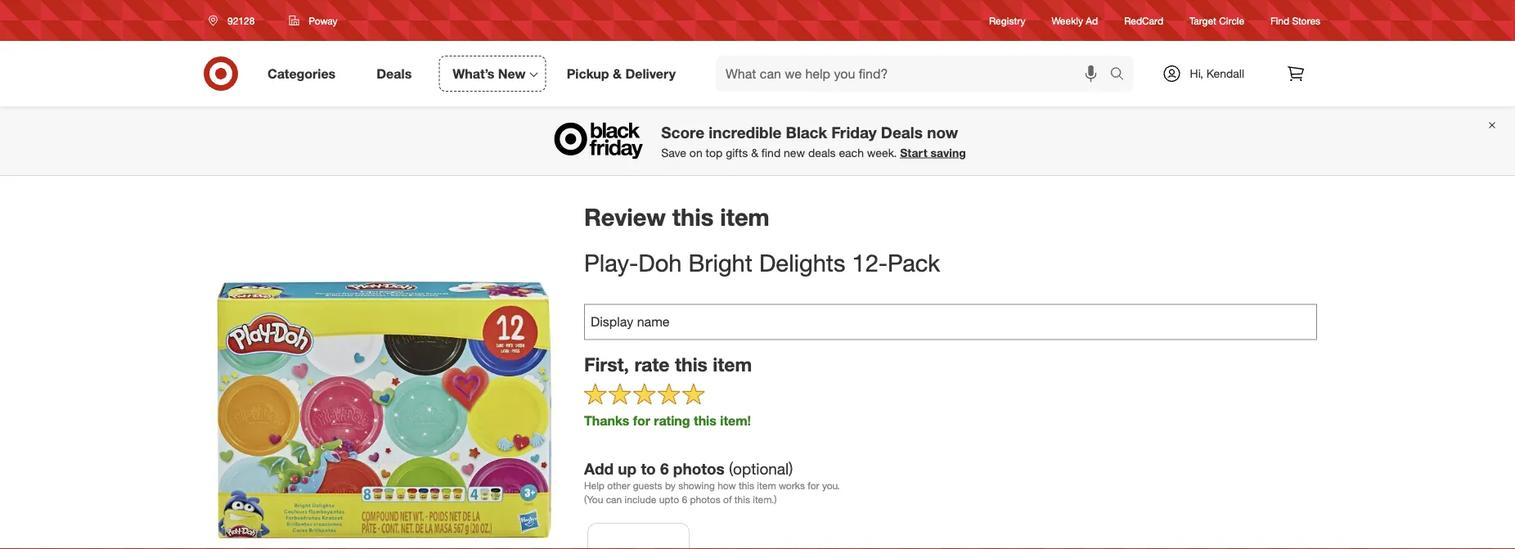 Task type: vqa. For each thing, say whether or not it's contained in the screenshot.
Registry on the right of the page
yes



Task type: describe. For each thing, give the bounding box(es) containing it.
pickup & delivery
[[567, 66, 676, 81]]

12-
[[853, 248, 888, 277]]

registry link
[[990, 13, 1026, 27]]

item!
[[721, 412, 751, 428]]

target
[[1190, 14, 1217, 27]]

how
[[718, 480, 736, 492]]

play-
[[584, 248, 639, 277]]

save
[[662, 145, 687, 160]]

by
[[665, 480, 676, 492]]

1 vertical spatial photos
[[690, 494, 721, 506]]

this right of
[[735, 494, 750, 506]]

this up bright
[[673, 202, 714, 231]]

new
[[784, 145, 805, 160]]

kendall
[[1207, 66, 1245, 81]]

find stores
[[1271, 14, 1321, 27]]

weekly ad
[[1052, 14, 1099, 27]]

help
[[584, 480, 605, 492]]

weekly
[[1052, 14, 1084, 27]]

to
[[641, 459, 656, 478]]

circle
[[1220, 14, 1245, 27]]

this left item!
[[694, 412, 717, 428]]

on
[[690, 145, 703, 160]]

search
[[1103, 67, 1142, 83]]

redcard link
[[1125, 13, 1164, 27]]

1 vertical spatial item
[[713, 353, 752, 376]]

saving
[[931, 145, 966, 160]]

stores
[[1293, 14, 1321, 27]]

ad
[[1086, 14, 1099, 27]]

can
[[606, 494, 622, 506]]

this right how
[[739, 480, 755, 492]]

hi, kendall
[[1191, 66, 1245, 81]]

top
[[706, 145, 723, 160]]

black
[[786, 123, 828, 142]]

0 horizontal spatial &
[[613, 66, 622, 81]]

review this item
[[584, 202, 770, 231]]

play-doh bright delights 12-pack
[[584, 248, 941, 277]]

up
[[618, 459, 637, 478]]

item inside the add up to 6 photos (optional) help other guests by showing how this item works for you. (you can include upto 6 photos of this item.)
[[757, 480, 776, 492]]

92128 button
[[198, 6, 272, 35]]

add
[[584, 459, 614, 478]]

poway
[[309, 14, 338, 27]]

item.)
[[753, 494, 777, 506]]

pickup & delivery link
[[553, 56, 697, 92]]

hi,
[[1191, 66, 1204, 81]]

& inside score incredible black friday deals now save on top gifts & find new deals each week. start saving
[[752, 145, 759, 160]]

you.
[[823, 480, 841, 492]]

incredible
[[709, 123, 782, 142]]

(optional)
[[729, 459, 793, 478]]

(you
[[584, 494, 604, 506]]

start
[[901, 145, 928, 160]]

first, rate this item
[[584, 353, 752, 376]]



Task type: locate. For each thing, give the bounding box(es) containing it.
item up the play-doh bright delights 12-pack
[[721, 202, 770, 231]]

bright
[[689, 248, 753, 277]]

None text field
[[584, 304, 1318, 340]]

1 vertical spatial 6
[[682, 494, 688, 506]]

deals inside deals link
[[377, 66, 412, 81]]

works
[[779, 480, 805, 492]]

find
[[1271, 14, 1290, 27]]

for left you.
[[808, 480, 820, 492]]

0 vertical spatial photos
[[674, 459, 725, 478]]

0 horizontal spatial deals
[[377, 66, 412, 81]]

this right "rate"
[[675, 353, 708, 376]]

first,
[[584, 353, 629, 376]]

redcard
[[1125, 14, 1164, 27]]

deals
[[377, 66, 412, 81], [881, 123, 923, 142]]

thanks
[[584, 412, 630, 428]]

deals
[[809, 145, 836, 160]]

deals up start
[[881, 123, 923, 142]]

rating
[[654, 412, 690, 428]]

other
[[608, 480, 631, 492]]

poway button
[[279, 6, 348, 35]]

What can we help you find? suggestions appear below search field
[[716, 56, 1114, 92]]

week.
[[867, 145, 897, 160]]

0 horizontal spatial 6
[[661, 459, 669, 478]]

now
[[928, 123, 959, 142]]

photos down showing
[[690, 494, 721, 506]]

add up to 6 photos (optional) help other guests by showing how this item works for you. (you can include upto 6 photos of this item.)
[[584, 459, 841, 506]]

search button
[[1103, 56, 1142, 95]]

for left "rating" at the left bottom of page
[[633, 412, 651, 428]]

score
[[662, 123, 705, 142]]

target circle link
[[1190, 13, 1245, 27]]

0 vertical spatial &
[[613, 66, 622, 81]]

friday
[[832, 123, 877, 142]]

&
[[613, 66, 622, 81], [752, 145, 759, 160]]

0 vertical spatial deals
[[377, 66, 412, 81]]

for
[[633, 412, 651, 428], [808, 480, 820, 492]]

showing
[[679, 480, 715, 492]]

review
[[584, 202, 666, 231]]

registry
[[990, 14, 1026, 27]]

& right pickup
[[613, 66, 622, 81]]

score incredible black friday deals now save on top gifts & find new deals each week. start saving
[[662, 123, 966, 160]]

deals inside score incredible black friday deals now save on top gifts & find new deals each week. start saving
[[881, 123, 923, 142]]

0 vertical spatial item
[[721, 202, 770, 231]]

item up item.) at the bottom
[[757, 480, 776, 492]]

weekly ad link
[[1052, 13, 1099, 27]]

what's
[[453, 66, 495, 81]]

0 horizontal spatial for
[[633, 412, 651, 428]]

1 vertical spatial deals
[[881, 123, 923, 142]]

target circle
[[1190, 14, 1245, 27]]

& left find
[[752, 145, 759, 160]]

guests
[[633, 480, 663, 492]]

doh
[[639, 248, 682, 277]]

categories
[[268, 66, 336, 81]]

2 vertical spatial item
[[757, 480, 776, 492]]

new
[[498, 66, 526, 81]]

6 right upto
[[682, 494, 688, 506]]

delights
[[759, 248, 846, 277]]

upto
[[659, 494, 679, 506]]

gifts
[[726, 145, 748, 160]]

0 vertical spatial 6
[[661, 459, 669, 478]]

1 vertical spatial &
[[752, 145, 759, 160]]

1 horizontal spatial 6
[[682, 494, 688, 506]]

each
[[839, 145, 864, 160]]

rate
[[635, 353, 670, 376]]

0 vertical spatial for
[[633, 412, 651, 428]]

item
[[721, 202, 770, 231], [713, 353, 752, 376], [757, 480, 776, 492]]

thanks for rating this item!
[[584, 412, 751, 428]]

pack
[[888, 248, 941, 277]]

for inside the add up to 6 photos (optional) help other guests by showing how this item works for you. (you can include upto 6 photos of this item.)
[[808, 480, 820, 492]]

pickup
[[567, 66, 609, 81]]

92128
[[228, 14, 255, 27]]

deals left the 'what's'
[[377, 66, 412, 81]]

what's new link
[[439, 56, 546, 92]]

find stores link
[[1271, 13, 1321, 27]]

deals link
[[363, 56, 432, 92]]

6
[[661, 459, 669, 478], [682, 494, 688, 506]]

include
[[625, 494, 657, 506]]

item up item!
[[713, 353, 752, 376]]

1 horizontal spatial for
[[808, 480, 820, 492]]

1 horizontal spatial &
[[752, 145, 759, 160]]

photos up showing
[[674, 459, 725, 478]]

delivery
[[626, 66, 676, 81]]

photos
[[674, 459, 725, 478], [690, 494, 721, 506]]

categories link
[[254, 56, 356, 92]]

what's new
[[453, 66, 526, 81]]

find
[[762, 145, 781, 160]]

1 vertical spatial for
[[808, 480, 820, 492]]

6 right to
[[661, 459, 669, 478]]

of
[[724, 494, 732, 506]]

this
[[673, 202, 714, 231], [675, 353, 708, 376], [694, 412, 717, 428], [739, 480, 755, 492], [735, 494, 750, 506]]

1 horizontal spatial deals
[[881, 123, 923, 142]]



